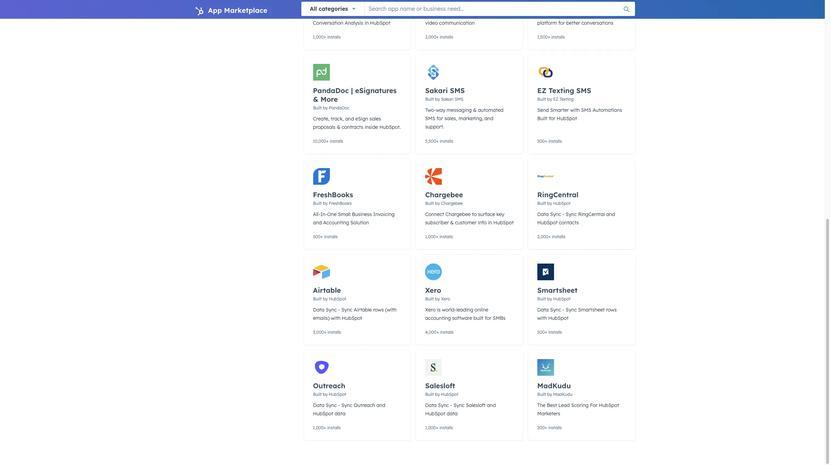 Task type: vqa. For each thing, say whether or not it's contained in the screenshot.
not
no



Task type: describe. For each thing, give the bounding box(es) containing it.
by inside chargebee built by chargebee
[[435, 201, 440, 206]]

salesloft built by hubspot
[[425, 382, 459, 398]]

data for smartsheet
[[538, 307, 549, 313]]

installs for ez
[[549, 139, 562, 144]]

+ for ez
[[545, 139, 548, 144]]

0 vertical spatial smartsheet
[[538, 286, 578, 295]]

0 vertical spatial freshbooks
[[313, 191, 353, 199]]

powered
[[545, 11, 565, 18]]

1 vertical spatial xero
[[441, 297, 450, 302]]

and inside calls, video, sms, whatsapp and conversation analysis in hubspot
[[381, 11, 389, 18]]

by inside smartsheet built by hubspot
[[548, 297, 552, 302]]

ringcentral inside data sync - sync ringcentral and hubspot contacts
[[578, 211, 605, 218]]

connect
[[425, 211, 444, 218]]

built inside send smarter with sms automations built for hubspot
[[538, 115, 548, 122]]

send
[[538, 107, 549, 113]]

audience
[[456, 11, 477, 18]]

by inside outreach built by hubspot
[[323, 392, 328, 398]]

1,000 for outreach
[[313, 426, 324, 431]]

by inside ringcentral built by hubspot
[[548, 201, 552, 206]]

messaging
[[447, 107, 472, 113]]

0 vertical spatial madkudu
[[538, 382, 571, 391]]

for inside xero is world-leading online accounting software built for smbs
[[485, 315, 492, 322]]

xero for by
[[425, 286, 441, 295]]

data sync - sync ringcentral and hubspot contacts
[[538, 211, 615, 226]]

installs right 1,500
[[552, 34, 565, 40]]

500 + installs for ez
[[538, 139, 562, 144]]

built inside xero built by xero
[[425, 297, 434, 302]]

1,000 for chargebee
[[425, 234, 436, 240]]

world-
[[442, 307, 457, 313]]

& inside connect chargebee to surface key subscriber & customer info in hubspot
[[450, 220, 454, 226]]

0 vertical spatial ringcentral
[[538, 191, 579, 199]]

ringcentral built by hubspot
[[538, 191, 579, 206]]

installs for salesloft
[[440, 426, 453, 431]]

outreach inside outreach built by hubspot
[[313, 382, 345, 391]]

+ for smartsheet
[[545, 330, 548, 335]]

analysis
[[345, 20, 364, 26]]

calls,
[[313, 11, 325, 18]]

1,000 + installs for outreach
[[313, 426, 341, 431]]

500 for ez texting sms
[[538, 139, 545, 144]]

airtable built by hubspot
[[313, 286, 346, 302]]

500 + installs for freshbooks
[[313, 234, 338, 240]]

hubspot inside ringcentral built by hubspot
[[554, 201, 571, 206]]

communication inside ai-powered customer communication platform for better conversations
[[589, 11, 625, 18]]

with inside data sync - sync airtable rows (with emails) with hubspot
[[331, 315, 341, 322]]

contracts
[[342, 124, 364, 130]]

by left ringover at the top
[[323, 1, 328, 6]]

your
[[444, 11, 455, 18]]

marketing,
[[459, 115, 483, 122]]

scoring
[[571, 403, 589, 409]]

1,000 + installs for salesloft
[[425, 426, 453, 431]]

by up engage
[[435, 1, 440, 6]]

ai-powered customer communication platform for better conversations
[[538, 11, 625, 26]]

app
[[208, 6, 222, 15]]

create, track, and esign sales proposals & contracts inside hubspot.
[[313, 116, 401, 130]]

0 vertical spatial pandadoc
[[313, 86, 349, 95]]

data for airtable
[[313, 307, 325, 313]]

xero built by xero
[[425, 286, 450, 302]]

built inside "freshbooks built by freshbooks"
[[313, 201, 322, 206]]

built inside smartsheet built by hubspot
[[538, 297, 546, 302]]

1 vertical spatial 2,000
[[538, 234, 549, 240]]

communication inside 'engage your audience with better video communication'
[[439, 20, 475, 26]]

airtable inside airtable built by hubspot
[[313, 286, 341, 295]]

installs for outreach
[[327, 426, 341, 431]]

- for airtable
[[338, 307, 340, 313]]

all-in-one small business invoicing and accounting solution
[[313, 211, 395, 226]]

better inside ai-powered customer communication platform for better conversations
[[567, 20, 580, 26]]

by inside sakari sms built by sakari sms
[[435, 97, 440, 102]]

Search app name or business need... search field
[[365, 2, 635, 16]]

key
[[497, 211, 505, 218]]

emails)
[[313, 315, 330, 322]]

all categories
[[310, 5, 348, 12]]

madkudu built by madkudu
[[538, 382, 573, 398]]

+ for outreach
[[324, 426, 326, 431]]

installs down your
[[440, 34, 453, 40]]

track,
[[331, 116, 344, 122]]

by inside pandadoc | esignatures & more built by pandadoc
[[323, 105, 328, 111]]

1 vertical spatial sakari
[[441, 97, 454, 102]]

info
[[478, 220, 487, 226]]

4,000
[[425, 330, 437, 335]]

engage your audience with better video communication
[[425, 11, 503, 26]]

online
[[475, 307, 489, 313]]

customer inside connect chargebee to surface key subscriber & customer info in hubspot
[[455, 220, 477, 226]]

- for outreach
[[338, 403, 340, 409]]

+ for pandadoc
[[326, 139, 329, 144]]

- for salesloft
[[451, 403, 452, 409]]

with inside send smarter with sms automations built for hubspot
[[571, 107, 580, 113]]

installs for freshbooks
[[324, 234, 338, 240]]

0 vertical spatial texting
[[549, 86, 575, 95]]

+ for sakari
[[436, 139, 439, 144]]

more
[[321, 95, 338, 104]]

pandadoc | esignatures & more built by pandadoc
[[313, 86, 397, 111]]

built by livestorm
[[425, 1, 461, 6]]

data for ringcentral
[[538, 211, 549, 218]]

1 vertical spatial pandadoc
[[329, 105, 350, 111]]

surface
[[478, 211, 495, 218]]

create,
[[313, 116, 330, 122]]

by left saas
[[548, 1, 552, 6]]

0 vertical spatial sakari
[[425, 86, 448, 95]]

for inside ai-powered customer communication platform for better conversations
[[559, 20, 565, 26]]

way
[[436, 107, 446, 113]]

hubspot inside calls, video, sms, whatsapp and conversation analysis in hubspot
[[370, 20, 391, 26]]

3,000 + installs
[[313, 330, 341, 335]]

marketplace
[[224, 6, 268, 15]]

airtable inside data sync - sync airtable rows (with emails) with hubspot
[[354, 307, 372, 313]]

salesloft inside salesloft built by hubspot
[[425, 382, 455, 391]]

3,000
[[313, 330, 324, 335]]

data sync - sync smartsheet rows with hubspot
[[538, 307, 617, 322]]

1 horizontal spatial ez
[[554, 97, 559, 102]]

built by ringover
[[313, 1, 347, 6]]

5,500 + installs
[[425, 139, 453, 144]]

invoicing
[[373, 211, 395, 218]]

ez texting sms built by ez texting
[[538, 86, 592, 102]]

calls, video, sms, whatsapp and conversation analysis in hubspot
[[313, 11, 391, 26]]

1 vertical spatial madkudu
[[554, 392, 573, 398]]

whatsapp
[[355, 11, 379, 18]]

hubspot inside the best lead scoring for hubspot marketers
[[599, 403, 619, 409]]

data sync - sync outreach and hubspot data
[[313, 403, 385, 417]]

data for outreach
[[313, 403, 325, 409]]

data for salesloft
[[425, 403, 437, 409]]

outreach built by hubspot
[[313, 382, 346, 398]]

+ for ringcentral
[[549, 234, 551, 240]]

smartsheet inside data sync - sync smartsheet rows with hubspot
[[578, 307, 605, 313]]

connect chargebee to surface key subscriber & customer info in hubspot
[[425, 211, 514, 226]]

- for ringcentral
[[563, 211, 565, 218]]

built inside airtable built by hubspot
[[313, 297, 322, 302]]

installs for pandadoc
[[330, 139, 343, 144]]

inside
[[365, 124, 378, 130]]

business
[[352, 211, 372, 218]]

and inside data sync - sync ringcentral and hubspot contacts
[[607, 211, 615, 218]]

esign
[[356, 116, 368, 122]]

built inside ringcentral built by hubspot
[[538, 201, 546, 206]]

10,000 + installs
[[313, 139, 343, 144]]

support.
[[425, 124, 444, 130]]

chargebee inside chargebee built by chargebee
[[441, 201, 463, 206]]

- for smartsheet
[[563, 307, 565, 313]]

saas
[[554, 1, 564, 6]]

hubspot.
[[380, 124, 401, 130]]

engage
[[425, 11, 443, 18]]

200
[[538, 426, 545, 431]]

smartsheet built by hubspot
[[538, 286, 578, 302]]

smbs
[[493, 315, 506, 322]]

sms inside two-way messaging & automated sms for sales, marketing, and support.
[[425, 115, 435, 122]]

the best lead scoring for hubspot marketers
[[538, 403, 619, 417]]

installs for madkudu
[[549, 426, 562, 431]]



Task type: locate. For each thing, give the bounding box(es) containing it.
data
[[538, 211, 549, 218], [313, 307, 325, 313], [538, 307, 549, 313], [313, 403, 325, 409], [425, 403, 437, 409]]

hubspot down salesloft built by hubspot
[[425, 411, 446, 417]]

1,000 + installs down subscriber
[[425, 234, 453, 240]]

1,000 + installs down conversation on the top of page
[[313, 34, 341, 40]]

built inside sakari sms built by sakari sms
[[425, 97, 434, 102]]

ez
[[538, 86, 547, 95], [554, 97, 559, 102]]

installs down conversation on the top of page
[[327, 34, 341, 40]]

1 vertical spatial customer
[[455, 220, 477, 226]]

1 horizontal spatial airtable
[[354, 307, 372, 313]]

0 horizontal spatial customer
[[455, 220, 477, 226]]

built by saas labs
[[538, 1, 574, 6]]

by inside the madkudu built by madkudu
[[548, 392, 552, 398]]

0 horizontal spatial 2,000
[[425, 34, 436, 40]]

& down 'track,'
[[337, 124, 340, 130]]

madkudu
[[538, 382, 571, 391], [554, 392, 573, 398]]

categories
[[319, 5, 348, 12]]

by up data sync - sync ringcentral and hubspot contacts
[[548, 201, 552, 206]]

xero up world-
[[441, 297, 450, 302]]

xero inside xero is world-leading online accounting software built for smbs
[[425, 307, 436, 313]]

for
[[590, 403, 598, 409]]

built inside salesloft built by hubspot
[[425, 392, 434, 398]]

data inside data sync - sync salesloft and hubspot data
[[425, 403, 437, 409]]

1 horizontal spatial customer
[[566, 11, 588, 18]]

for inside two-way messaging & automated sms for sales, marketing, and support.
[[437, 115, 443, 122]]

video,
[[327, 11, 341, 18]]

pandadoc
[[313, 86, 349, 95], [329, 105, 350, 111]]

by up way
[[435, 97, 440, 102]]

chargebee built by chargebee
[[425, 191, 463, 206]]

data
[[335, 411, 346, 417], [447, 411, 458, 417]]

for down smarter
[[549, 115, 556, 122]]

by up best
[[548, 392, 552, 398]]

1,000
[[313, 34, 324, 40], [425, 234, 436, 240], [313, 426, 324, 431], [425, 426, 436, 431]]

|
[[351, 86, 353, 95]]

built inside the madkudu built by madkudu
[[538, 392, 546, 398]]

installs for chargebee
[[440, 234, 453, 240]]

built
[[313, 1, 322, 6], [425, 1, 434, 6], [538, 1, 546, 6], [425, 97, 434, 102], [538, 97, 546, 102], [313, 105, 322, 111], [538, 115, 548, 122], [313, 201, 322, 206], [425, 201, 434, 206], [538, 201, 546, 206], [313, 297, 322, 302], [425, 297, 434, 302], [538, 297, 546, 302], [313, 392, 322, 398], [425, 392, 434, 398], [538, 392, 546, 398]]

2 vertical spatial 500 + installs
[[538, 330, 562, 335]]

accounting
[[323, 220, 349, 226]]

conversation
[[313, 20, 344, 26]]

airtable up emails)
[[313, 286, 341, 295]]

+ for freshbooks
[[321, 234, 323, 240]]

hubspot up data sync - sync salesloft and hubspot data
[[441, 392, 459, 398]]

communication
[[589, 11, 625, 18], [439, 20, 475, 26]]

by up connect on the top right
[[435, 201, 440, 206]]

by inside "freshbooks built by freshbooks"
[[323, 201, 328, 206]]

one
[[327, 211, 337, 218]]

- inside data sync - sync salesloft and hubspot data
[[451, 403, 452, 409]]

built
[[474, 315, 484, 322]]

ringcentral up data sync - sync ringcentral and hubspot contacts
[[538, 191, 579, 199]]

in
[[365, 20, 369, 26], [488, 220, 492, 226]]

hubspot up data sync - sync airtable rows (with emails) with hubspot
[[329, 297, 346, 302]]

& inside create, track, and esign sales proposals & contracts inside hubspot.
[[337, 124, 340, 130]]

customer down labs
[[566, 11, 588, 18]]

installs for ringcentral
[[552, 234, 566, 240]]

0 vertical spatial communication
[[589, 11, 625, 18]]

by up data sync - sync smartsheet rows with hubspot
[[548, 297, 552, 302]]

1 vertical spatial airtable
[[354, 307, 372, 313]]

0 horizontal spatial better
[[489, 11, 503, 18]]

0 horizontal spatial airtable
[[313, 286, 341, 295]]

5,500
[[425, 139, 436, 144]]

smartsheet
[[538, 286, 578, 295], [578, 307, 605, 313]]

1 horizontal spatial rows
[[606, 307, 617, 313]]

hubspot down outreach built by hubspot
[[313, 411, 333, 417]]

1 vertical spatial salesloft
[[466, 403, 486, 409]]

freshbooks
[[313, 191, 353, 199], [329, 201, 352, 206]]

marketers
[[538, 411, 561, 417]]

built inside pandadoc | esignatures & more built by pandadoc
[[313, 105, 322, 111]]

0 horizontal spatial communication
[[439, 20, 475, 26]]

+ for xero
[[437, 330, 439, 335]]

1 vertical spatial smartsheet
[[578, 307, 605, 313]]

1 horizontal spatial 2,000
[[538, 234, 549, 240]]

customer inside ai-powered customer communication platform for better conversations
[[566, 11, 588, 18]]

2 vertical spatial chargebee
[[446, 211, 471, 218]]

conversations
[[582, 20, 614, 26]]

software
[[452, 315, 472, 322]]

and inside data sync - sync salesloft and hubspot data
[[487, 403, 496, 409]]

2,000
[[425, 34, 436, 40], [538, 234, 549, 240]]

for down powered
[[559, 20, 565, 26]]

by inside xero built by xero
[[435, 297, 440, 302]]

1 horizontal spatial salesloft
[[466, 403, 486, 409]]

pandadoc left | on the left of the page
[[313, 86, 349, 95]]

built inside outreach built by hubspot
[[313, 392, 322, 398]]

subscriber
[[425, 220, 449, 226]]

0 vertical spatial outreach
[[313, 382, 345, 391]]

data down smartsheet built by hubspot
[[538, 307, 549, 313]]

automated
[[478, 107, 504, 113]]

10,000
[[313, 139, 326, 144]]

chargebee inside connect chargebee to surface key subscriber & customer info in hubspot
[[446, 211, 471, 218]]

sakari sms built by sakari sms
[[425, 86, 465, 102]]

sms inside send smarter with sms automations built for hubspot
[[582, 107, 592, 113]]

1,000 for salesloft
[[425, 426, 436, 431]]

rows for smartsheet
[[606, 307, 617, 313]]

rows inside data sync - sync airtable rows (with emails) with hubspot
[[373, 307, 384, 313]]

hubspot inside data sync - sync airtable rows (with emails) with hubspot
[[342, 315, 362, 322]]

in inside calls, video, sms, whatsapp and conversation analysis in hubspot
[[365, 20, 369, 26]]

by inside ez texting sms built by ez texting
[[548, 97, 552, 102]]

for inside send smarter with sms automations built for hubspot
[[549, 115, 556, 122]]

for right built
[[485, 315, 492, 322]]

chargebee
[[425, 191, 463, 199], [441, 201, 463, 206], [446, 211, 471, 218]]

smarter
[[550, 107, 569, 113]]

1 horizontal spatial in
[[488, 220, 492, 226]]

- inside data sync - sync smartsheet rows with hubspot
[[563, 307, 565, 313]]

better inside 'engage your audience with better video communication'
[[489, 11, 503, 18]]

app marketplace
[[208, 6, 268, 15]]

data down outreach built by hubspot
[[313, 403, 325, 409]]

by down more
[[323, 105, 328, 111]]

500 + installs for smartsheet
[[538, 330, 562, 335]]

500 for smartsheet
[[538, 330, 545, 335]]

data inside data sync - sync airtable rows (with emails) with hubspot
[[313, 307, 325, 313]]

better down labs
[[567, 20, 580, 26]]

- down airtable built by hubspot
[[338, 307, 340, 313]]

+ for chargebee
[[436, 234, 438, 240]]

with right emails)
[[331, 315, 341, 322]]

rows for airtable
[[373, 307, 384, 313]]

data inside data sync - sync outreach and hubspot data
[[335, 411, 346, 417]]

installs for xero
[[440, 330, 454, 335]]

1 vertical spatial chargebee
[[441, 201, 463, 206]]

madkudu up best
[[538, 382, 571, 391]]

500 for freshbooks
[[313, 234, 321, 240]]

built inside chargebee built by chargebee
[[425, 201, 434, 206]]

proposals
[[313, 124, 336, 130]]

for down way
[[437, 115, 443, 122]]

esignatures
[[355, 86, 397, 95]]

- inside data sync - sync ringcentral and hubspot contacts
[[563, 211, 565, 218]]

and inside create, track, and esign sales proposals & contracts inside hubspot.
[[345, 116, 354, 122]]

freshbooks up the one
[[313, 191, 353, 199]]

small
[[338, 211, 351, 218]]

2 vertical spatial xero
[[425, 307, 436, 313]]

& inside two-way messaging & automated sms for sales, marketing, and support.
[[473, 107, 477, 113]]

2 rows from the left
[[606, 307, 617, 313]]

sales
[[370, 116, 381, 122]]

1 horizontal spatial data
[[447, 411, 458, 417]]

better right audience
[[489, 11, 503, 18]]

hubspot
[[370, 20, 391, 26], [557, 115, 577, 122], [554, 201, 571, 206], [494, 220, 514, 226], [538, 220, 558, 226], [329, 297, 346, 302], [554, 297, 571, 302], [342, 315, 362, 322], [549, 315, 569, 322], [329, 392, 346, 398], [441, 392, 459, 398], [599, 403, 619, 409], [313, 411, 333, 417], [425, 411, 446, 417]]

and inside all-in-one small business invoicing and accounting solution
[[313, 220, 322, 226]]

1 vertical spatial 500
[[313, 234, 321, 240]]

freshbooks inside "freshbooks built by freshbooks"
[[329, 201, 352, 206]]

data up emails)
[[313, 307, 325, 313]]

(with
[[385, 307, 397, 313]]

& left more
[[313, 95, 318, 104]]

data down ringcentral built by hubspot
[[538, 211, 549, 218]]

customer down to
[[455, 220, 477, 226]]

xero is world-leading online accounting software built for smbs
[[425, 307, 506, 322]]

1 horizontal spatial smartsheet
[[578, 307, 605, 313]]

+ for madkudu
[[545, 426, 547, 431]]

2,000 + installs down contacts
[[538, 234, 566, 240]]

hubspot inside smartsheet built by hubspot
[[554, 297, 571, 302]]

hubspot up data sync - sync smartsheet rows with hubspot
[[554, 297, 571, 302]]

hubspot inside send smarter with sms automations built for hubspot
[[557, 115, 577, 122]]

hubspot right for
[[599, 403, 619, 409]]

data inside data sync - sync ringcentral and hubspot contacts
[[538, 211, 549, 218]]

two-way messaging & automated sms for sales, marketing, and support.
[[425, 107, 504, 130]]

hubspot down key
[[494, 220, 514, 226]]

1,000 + installs down data sync - sync salesloft and hubspot data
[[425, 426, 453, 431]]

all categories button
[[301, 2, 365, 16]]

hubspot inside data sync - sync outreach and hubspot data
[[313, 411, 333, 417]]

airtable left (with
[[354, 307, 372, 313]]

1 vertical spatial ez
[[554, 97, 559, 102]]

two-
[[425, 107, 436, 113]]

0 horizontal spatial ez
[[538, 86, 547, 95]]

automations
[[593, 107, 622, 113]]

0 vertical spatial ez
[[538, 86, 547, 95]]

labs
[[565, 1, 574, 6]]

- up contacts
[[563, 211, 565, 218]]

1 vertical spatial 2,000 + installs
[[538, 234, 566, 240]]

contacts
[[559, 220, 579, 226]]

by inside airtable built by hubspot
[[323, 297, 328, 302]]

ez up send
[[538, 86, 547, 95]]

by up data sync - sync salesloft and hubspot data
[[435, 392, 440, 398]]

sakari
[[425, 86, 448, 95], [441, 97, 454, 102]]

installs down data sync - sync smartsheet rows with hubspot
[[549, 330, 562, 335]]

data for salesloft
[[447, 411, 458, 417]]

freshbooks built by freshbooks
[[313, 191, 353, 206]]

+ for airtable
[[324, 330, 327, 335]]

hubspot down whatsapp
[[370, 20, 391, 26]]

hubspot down smartsheet built by hubspot
[[549, 315, 569, 322]]

0 horizontal spatial rows
[[373, 307, 384, 313]]

installs down data sync - sync outreach and hubspot data in the bottom left of the page
[[327, 426, 341, 431]]

outreach inside data sync - sync outreach and hubspot data
[[354, 403, 375, 409]]

1 horizontal spatial outreach
[[354, 403, 375, 409]]

0 horizontal spatial 2,000 + installs
[[425, 34, 453, 40]]

leading
[[457, 307, 474, 313]]

- down outreach built by hubspot
[[338, 403, 340, 409]]

installs down subscriber
[[440, 234, 453, 240]]

1 vertical spatial outreach
[[354, 403, 375, 409]]

by up data sync - sync outreach and hubspot data in the bottom left of the page
[[323, 392, 328, 398]]

hubspot inside connect chargebee to surface key subscriber & customer info in hubspot
[[494, 220, 514, 226]]

2 vertical spatial 500
[[538, 330, 545, 335]]

1 rows from the left
[[373, 307, 384, 313]]

0 vertical spatial customer
[[566, 11, 588, 18]]

by inside salesloft built by hubspot
[[435, 392, 440, 398]]

& up marketing,
[[473, 107, 477, 113]]

installs right 10,000
[[330, 139, 343, 144]]

0 vertical spatial xero
[[425, 286, 441, 295]]

0 horizontal spatial in
[[365, 20, 369, 26]]

1 vertical spatial in
[[488, 220, 492, 226]]

is
[[437, 307, 441, 313]]

ringover
[[329, 1, 347, 6]]

hubspot inside salesloft built by hubspot
[[441, 392, 459, 398]]

communication up conversations
[[589, 11, 625, 18]]

0 vertical spatial in
[[365, 20, 369, 26]]

installs
[[327, 34, 341, 40], [440, 34, 453, 40], [552, 34, 565, 40], [330, 139, 343, 144], [440, 139, 453, 144], [549, 139, 562, 144], [324, 234, 338, 240], [440, 234, 453, 240], [552, 234, 566, 240], [328, 330, 341, 335], [440, 330, 454, 335], [549, 330, 562, 335], [327, 426, 341, 431], [440, 426, 453, 431], [549, 426, 562, 431]]

with inside 'engage your audience with better video communication'
[[478, 11, 488, 18]]

0 vertical spatial chargebee
[[425, 191, 463, 199]]

hubspot up contacts
[[554, 201, 571, 206]]

500 + installs down accounting
[[313, 234, 338, 240]]

- inside data sync - sync outreach and hubspot data
[[338, 403, 340, 409]]

1 data from the left
[[335, 411, 346, 417]]

all
[[310, 5, 317, 12]]

0 horizontal spatial outreach
[[313, 382, 345, 391]]

in down whatsapp
[[365, 20, 369, 26]]

hubspot inside data sync - sync smartsheet rows with hubspot
[[549, 315, 569, 322]]

sms inside ez texting sms built by ez texting
[[577, 86, 592, 95]]

0 vertical spatial airtable
[[313, 286, 341, 295]]

built inside ez texting sms built by ez texting
[[538, 97, 546, 102]]

salesloft inside data sync - sync salesloft and hubspot data
[[466, 403, 486, 409]]

hubspot inside data sync - sync ringcentral and hubspot contacts
[[538, 220, 558, 226]]

+
[[324, 34, 326, 40], [436, 34, 439, 40], [548, 34, 551, 40], [326, 139, 329, 144], [436, 139, 439, 144], [545, 139, 548, 144], [321, 234, 323, 240], [436, 234, 438, 240], [549, 234, 551, 240], [324, 330, 327, 335], [437, 330, 439, 335], [545, 330, 548, 335], [324, 426, 326, 431], [436, 426, 438, 431], [545, 426, 547, 431]]

installs down smarter
[[549, 139, 562, 144]]

ai-
[[538, 11, 545, 18]]

with
[[478, 11, 488, 18], [571, 107, 580, 113], [331, 315, 341, 322], [538, 315, 547, 322]]

& right subscriber
[[450, 220, 454, 226]]

and
[[381, 11, 389, 18], [485, 115, 494, 122], [345, 116, 354, 122], [607, 211, 615, 218], [313, 220, 322, 226], [377, 403, 385, 409], [487, 403, 496, 409]]

& inside pandadoc | esignatures & more built by pandadoc
[[313, 95, 318, 104]]

video
[[425, 20, 438, 26]]

with down smartsheet built by hubspot
[[538, 315, 547, 322]]

- down smartsheet built by hubspot
[[563, 307, 565, 313]]

0 vertical spatial 2,000 + installs
[[425, 34, 453, 40]]

1 vertical spatial ringcentral
[[578, 211, 605, 218]]

with right smarter
[[571, 107, 580, 113]]

1,000 + installs for chargebee
[[425, 234, 453, 240]]

pandadoc up 'track,'
[[329, 105, 350, 111]]

installs down contacts
[[552, 234, 566, 240]]

500 + installs down send
[[538, 139, 562, 144]]

platform
[[538, 20, 557, 26]]

madkudu up 'lead'
[[554, 392, 573, 398]]

1,500 + installs
[[538, 34, 565, 40]]

installs down data sync - sync salesloft and hubspot data
[[440, 426, 453, 431]]

better
[[489, 11, 503, 18], [567, 20, 580, 26]]

for
[[559, 20, 565, 26], [437, 115, 443, 122], [549, 115, 556, 122], [485, 315, 492, 322]]

hubspot up data sync - sync outreach and hubspot data in the bottom left of the page
[[329, 392, 346, 398]]

hubspot down smarter
[[557, 115, 577, 122]]

installs down accounting
[[324, 234, 338, 240]]

ez up smarter
[[554, 97, 559, 102]]

0 vertical spatial 2,000
[[425, 34, 436, 40]]

data down salesloft built by hubspot
[[425, 403, 437, 409]]

xero for world-
[[425, 307, 436, 313]]

installs for airtable
[[328, 330, 341, 335]]

data down outreach built by hubspot
[[335, 411, 346, 417]]

with right audience
[[478, 11, 488, 18]]

by up emails)
[[323, 297, 328, 302]]

salesloft
[[425, 382, 455, 391], [466, 403, 486, 409]]

1 vertical spatial freshbooks
[[329, 201, 352, 206]]

xero left 'is'
[[425, 307, 436, 313]]

xero up 'is'
[[425, 286, 441, 295]]

1 horizontal spatial communication
[[589, 11, 625, 18]]

2 data from the left
[[447, 411, 458, 417]]

4,000 + installs
[[425, 330, 454, 335]]

1 horizontal spatial 2,000 + installs
[[538, 234, 566, 240]]

0 horizontal spatial salesloft
[[425, 382, 455, 391]]

1 vertical spatial communication
[[439, 20, 475, 26]]

to
[[472, 211, 477, 218]]

by up send
[[548, 97, 552, 102]]

+ for salesloft
[[436, 426, 438, 431]]

freshbooks up small on the left top
[[329, 201, 352, 206]]

accounting
[[425, 315, 451, 322]]

communication down your
[[439, 20, 475, 26]]

data down salesloft built by hubspot
[[447, 411, 458, 417]]

send smarter with sms automations built for hubspot
[[538, 107, 622, 122]]

data inside data sync - sync outreach and hubspot data
[[313, 403, 325, 409]]

0 vertical spatial better
[[489, 11, 503, 18]]

installs right 3,000
[[328, 330, 341, 335]]

installs for sakari
[[440, 139, 453, 144]]

in right info
[[488, 220, 492, 226]]

0 vertical spatial 500
[[538, 139, 545, 144]]

0 vertical spatial 500 + installs
[[538, 139, 562, 144]]

in inside connect chargebee to surface key subscriber & customer info in hubspot
[[488, 220, 492, 226]]

data sync - sync airtable rows (with emails) with hubspot
[[313, 307, 397, 322]]

sms,
[[342, 11, 354, 18]]

sales,
[[445, 115, 457, 122]]

solution
[[351, 220, 369, 226]]

hubspot left contacts
[[538, 220, 558, 226]]

- down salesloft built by hubspot
[[451, 403, 452, 409]]

0 vertical spatial salesloft
[[425, 382, 455, 391]]

2,000 + installs down 'video'
[[425, 34, 453, 40]]

data for outreach
[[335, 411, 346, 417]]

rows inside data sync - sync smartsheet rows with hubspot
[[606, 307, 617, 313]]

1,000 + installs down data sync - sync outreach and hubspot data in the bottom left of the page
[[313, 426, 341, 431]]

hubspot inside outreach built by hubspot
[[329, 392, 346, 398]]

by up 'is'
[[435, 297, 440, 302]]

1 vertical spatial texting
[[560, 97, 574, 102]]

installs right 4,000
[[440, 330, 454, 335]]

data inside data sync - sync smartsheet rows with hubspot
[[538, 307, 549, 313]]

0 horizontal spatial data
[[335, 411, 346, 417]]

1 vertical spatial better
[[567, 20, 580, 26]]

by up in-
[[323, 201, 328, 206]]

500 + installs down data sync - sync smartsheet rows with hubspot
[[538, 330, 562, 335]]

and inside two-way messaging & automated sms for sales, marketing, and support.
[[485, 115, 494, 122]]

in-
[[321, 211, 327, 218]]

and inside data sync - sync outreach and hubspot data
[[377, 403, 385, 409]]

installs for smartsheet
[[549, 330, 562, 335]]

ringcentral up contacts
[[578, 211, 605, 218]]

- inside data sync - sync airtable rows (with emails) with hubspot
[[338, 307, 340, 313]]

livestorm
[[441, 1, 461, 6]]

installs right 200
[[549, 426, 562, 431]]

1 vertical spatial 500 + installs
[[313, 234, 338, 240]]

hubspot inside airtable built by hubspot
[[329, 297, 346, 302]]

texting
[[549, 86, 575, 95], [560, 97, 574, 102]]

installs right 5,500 at the right of the page
[[440, 139, 453, 144]]

with inside data sync - sync smartsheet rows with hubspot
[[538, 315, 547, 322]]

hubspot right emails)
[[342, 315, 362, 322]]

0 horizontal spatial smartsheet
[[538, 286, 578, 295]]

all-
[[313, 211, 321, 218]]

hubspot inside data sync - sync salesloft and hubspot data
[[425, 411, 446, 417]]

1 horizontal spatial better
[[567, 20, 580, 26]]

data inside data sync - sync salesloft and hubspot data
[[447, 411, 458, 417]]



